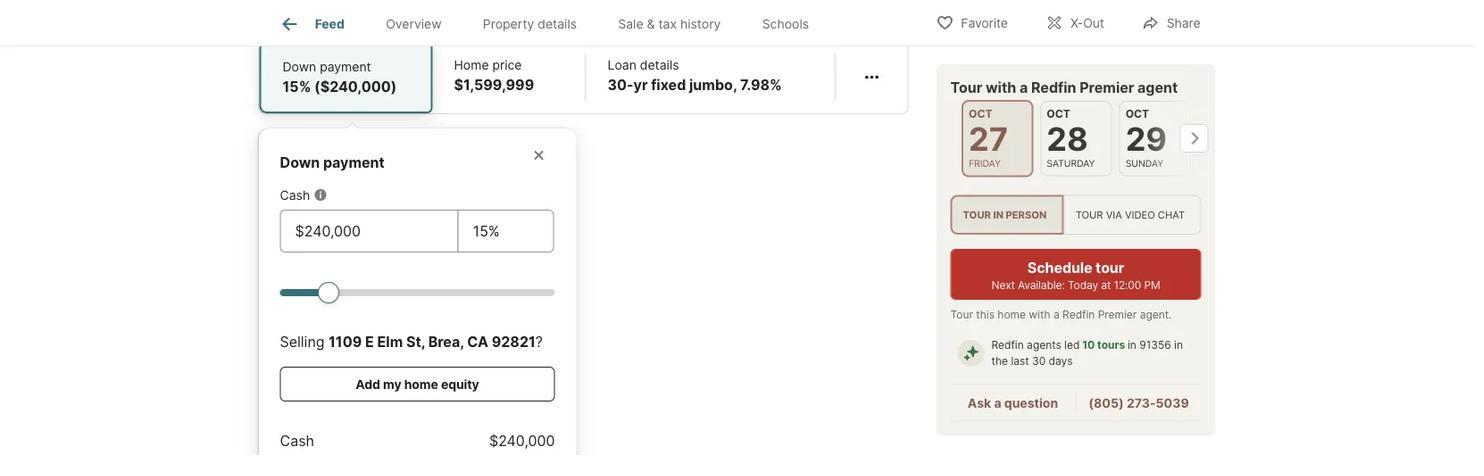 Task type: describe. For each thing, give the bounding box(es) containing it.
?
[[536, 334, 543, 351]]

1 vertical spatial a
[[1054, 309, 1060, 322]]

schedule
[[1028, 259, 1093, 277]]

x-out button
[[1030, 4, 1120, 41]]

favorite
[[961, 16, 1008, 31]]

10
[[1082, 339, 1095, 352]]

(805) 273-5039 link
[[1089, 396, 1189, 411]]

today
[[1068, 279, 1098, 292]]

1 vertical spatial redfin
[[1063, 309, 1095, 322]]

price
[[492, 58, 522, 73]]

brea,
[[428, 334, 464, 351]]

details for property details
[[538, 16, 577, 31]]

tours
[[1098, 339, 1125, 352]]

&
[[647, 16, 655, 31]]

0 horizontal spatial in
[[993, 209, 1004, 221]]

question
[[1004, 396, 1058, 411]]

property details tab
[[462, 3, 598, 46]]

(805) 273-5039
[[1089, 396, 1189, 411]]

feed
[[315, 16, 345, 31]]

loan
[[608, 58, 637, 73]]

tour in person
[[963, 209, 1047, 221]]

details for loan details 30-yr fixed jumbo, 7.98%
[[640, 58, 679, 73]]

15%
[[283, 78, 311, 96]]

1 vertical spatial with
[[1029, 309, 1051, 322]]

7.98%
[[740, 76, 782, 94]]

overview tab
[[365, 3, 462, 46]]

tour for tour this home with a redfin premier agent.
[[951, 309, 973, 322]]

loan details 30-yr fixed jumbo, 7.98%
[[608, 58, 782, 94]]

5039
[[1156, 396, 1189, 411]]

history
[[680, 16, 721, 31]]

2 vertical spatial redfin
[[992, 339, 1024, 352]]

oct for 29
[[1125, 108, 1149, 121]]

at
[[1101, 279, 1111, 292]]

agent
[[1138, 79, 1178, 96]]

via
[[1106, 209, 1122, 221]]

($240,000)
[[314, 78, 397, 96]]

$1,599,999
[[454, 76, 534, 94]]

sale & tax history
[[618, 16, 721, 31]]

overview
[[386, 16, 442, 31]]

tour via video chat
[[1076, 209, 1185, 221]]

oct 29 sunday
[[1125, 108, 1167, 169]]

Down Payment Slider range field
[[280, 282, 555, 303]]

list box containing tour in person
[[951, 195, 1201, 235]]

redfin agents led 10 tours in 91356
[[992, 339, 1171, 352]]

tour for tour in person
[[963, 209, 991, 221]]

agent.
[[1140, 309, 1172, 322]]

sunday
[[1125, 158, 1163, 169]]

home
[[454, 58, 489, 73]]

none text field inside tooltip
[[295, 221, 444, 242]]

available:
[[1018, 279, 1065, 292]]

next image
[[1180, 124, 1209, 153]]

days
[[1049, 355, 1073, 368]]

home for my
[[404, 377, 438, 392]]

273-
[[1127, 396, 1156, 411]]

1 horizontal spatial a
[[1020, 79, 1028, 96]]

ca
[[467, 334, 488, 351]]

selling 1109 e elm st, brea, ca 92821 ?
[[280, 334, 543, 351]]

1 cash from the top
[[280, 188, 310, 203]]

30-
[[608, 76, 634, 94]]

yr
[[634, 76, 648, 94]]

share button
[[1127, 4, 1216, 41]]

tab list containing feed
[[259, 0, 844, 46]]

saturday
[[1046, 158, 1095, 169]]

1109
[[329, 334, 362, 351]]

add my home equity button
[[280, 367, 555, 402]]

video
[[1125, 209, 1155, 221]]

tour for tour with a redfin premier agent
[[951, 79, 982, 96]]

my
[[383, 377, 401, 392]]

oct for 28
[[1046, 108, 1070, 121]]

payment for down payment 15% ($240,000)
[[320, 59, 371, 75]]

share
[[1167, 16, 1201, 31]]

1 vertical spatial premier
[[1098, 309, 1137, 322]]

payment for down payment
[[323, 154, 385, 171]]

this
[[976, 309, 995, 322]]

led
[[1065, 339, 1080, 352]]

sale & tax history tab
[[598, 3, 742, 46]]

chat
[[1158, 209, 1185, 221]]

x-
[[1071, 16, 1083, 31]]



Task type: vqa. For each thing, say whether or not it's contained in the screenshot.
Buying inside the Buying or selling a home can be stressful, but we're here to help. Learn how to buy and sell a home with articles, videos, and tips from local Redfin Agents.
no



Task type: locate. For each thing, give the bounding box(es) containing it.
st,
[[406, 334, 425, 351]]

oct inside oct 28 saturday
[[1046, 108, 1070, 121]]

details
[[538, 16, 577, 31], [640, 58, 679, 73]]

details inside loan details 30-yr fixed jumbo, 7.98%
[[640, 58, 679, 73]]

sale
[[618, 16, 643, 31]]

redfin up the
[[992, 339, 1024, 352]]

person
[[1006, 209, 1047, 221]]

down inside down payment 15% ($240,000)
[[283, 59, 316, 75]]

in right tours
[[1128, 339, 1137, 352]]

1 vertical spatial home
[[404, 377, 438, 392]]

add my home equity
[[356, 377, 479, 392]]

selling
[[280, 334, 325, 351]]

down for down payment
[[280, 154, 320, 171]]

1 vertical spatial down
[[280, 154, 320, 171]]

0 horizontal spatial with
[[986, 79, 1016, 96]]

0 horizontal spatial oct
[[968, 108, 992, 121]]

out
[[1083, 16, 1104, 31]]

with
[[986, 79, 1016, 96], [1029, 309, 1051, 322]]

0 vertical spatial details
[[538, 16, 577, 31]]

91356
[[1140, 339, 1171, 352]]

oct
[[968, 108, 992, 121], [1046, 108, 1070, 121], [1125, 108, 1149, 121]]

redfin down today
[[1063, 309, 1095, 322]]

premier left agent
[[1080, 79, 1134, 96]]

in right 91356
[[1174, 339, 1183, 352]]

schedule tour next available: today at 12:00 pm
[[992, 259, 1160, 292]]

2 horizontal spatial oct
[[1125, 108, 1149, 121]]

equity
[[441, 377, 479, 392]]

2 horizontal spatial a
[[1054, 309, 1060, 322]]

cash
[[280, 188, 310, 203], [280, 433, 314, 450]]

(805)
[[1089, 396, 1124, 411]]

1 horizontal spatial in
[[1128, 339, 1137, 352]]

feed link
[[279, 13, 345, 35]]

favorite button
[[921, 4, 1023, 41]]

ask a question
[[968, 396, 1058, 411]]

tour
[[951, 79, 982, 96], [963, 209, 991, 221], [1076, 209, 1103, 221], [951, 309, 973, 322]]

oct 27 friday
[[968, 108, 1008, 169]]

payment inside down payment 15% ($240,000)
[[320, 59, 371, 75]]

schools
[[762, 16, 809, 31]]

home
[[998, 309, 1026, 322], [404, 377, 438, 392]]

oct for 27
[[968, 108, 992, 121]]

redfin up 28
[[1031, 79, 1077, 96]]

e
[[365, 334, 374, 351]]

details inside property details tab
[[538, 16, 577, 31]]

0 vertical spatial payment
[[320, 59, 371, 75]]

0 horizontal spatial details
[[538, 16, 577, 31]]

tour this home with a redfin premier agent.
[[951, 309, 1172, 322]]

$240,000
[[489, 433, 555, 450]]

tax
[[658, 16, 677, 31]]

down for down payment 15% ($240,000)
[[283, 59, 316, 75]]

home inside button
[[404, 377, 438, 392]]

in inside in the last 30 days
[[1174, 339, 1183, 352]]

down inside tooltip
[[280, 154, 320, 171]]

tab list
[[259, 0, 844, 46]]

down payment
[[280, 154, 385, 171]]

0 vertical spatial down
[[283, 59, 316, 75]]

home right my in the left of the page
[[404, 377, 438, 392]]

fixed
[[651, 76, 686, 94]]

in left person
[[993, 209, 1004, 221]]

30
[[1032, 355, 1046, 368]]

1 horizontal spatial home
[[998, 309, 1026, 322]]

2 horizontal spatial in
[[1174, 339, 1183, 352]]

tour
[[1096, 259, 1124, 277]]

1 vertical spatial payment
[[323, 154, 385, 171]]

home for this
[[998, 309, 1026, 322]]

0 vertical spatial with
[[986, 79, 1016, 96]]

home price $1,599,999
[[454, 58, 534, 94]]

tour for tour via video chat
[[1076, 209, 1103, 221]]

0 vertical spatial cash
[[280, 188, 310, 203]]

jumbo,
[[689, 76, 737, 94]]

down payment 15% ($240,000)
[[283, 59, 397, 96]]

home right this
[[998, 309, 1026, 322]]

1 oct from the left
[[968, 108, 992, 121]]

in
[[993, 209, 1004, 221], [1128, 339, 1137, 352], [1174, 339, 1183, 352]]

details right property
[[538, 16, 577, 31]]

redfin
[[1031, 79, 1077, 96], [1063, 309, 1095, 322], [992, 339, 1024, 352]]

1 vertical spatial details
[[640, 58, 679, 73]]

payment down ($240,000)
[[323, 154, 385, 171]]

1 horizontal spatial oct
[[1046, 108, 1070, 121]]

12:00
[[1114, 279, 1141, 292]]

tour with a redfin premier agent
[[951, 79, 1178, 96]]

elm
[[377, 334, 403, 351]]

add
[[356, 377, 380, 392]]

friday
[[968, 158, 1000, 169]]

last
[[1011, 355, 1029, 368]]

property
[[483, 16, 534, 31]]

oct down agent
[[1125, 108, 1149, 121]]

oct 28 saturday
[[1046, 108, 1095, 169]]

schools tab
[[742, 3, 830, 46]]

0 horizontal spatial a
[[994, 396, 1002, 411]]

the
[[992, 355, 1008, 368]]

2 cash from the top
[[280, 433, 314, 450]]

None text field
[[295, 221, 444, 242]]

oct inside "oct 29 sunday"
[[1125, 108, 1149, 121]]

ask
[[968, 396, 991, 411]]

92821
[[492, 334, 536, 351]]

x-out
[[1071, 16, 1104, 31]]

list box
[[951, 195, 1201, 235]]

next
[[992, 279, 1015, 292]]

0 vertical spatial premier
[[1080, 79, 1134, 96]]

tour up oct 27 friday
[[951, 79, 982, 96]]

1 vertical spatial cash
[[280, 433, 314, 450]]

tooltip
[[259, 115, 909, 455]]

2 oct from the left
[[1046, 108, 1070, 121]]

0 horizontal spatial home
[[404, 377, 438, 392]]

oct down the tour with a redfin premier agent
[[1046, 108, 1070, 121]]

oct inside oct 27 friday
[[968, 108, 992, 121]]

oct up friday
[[968, 108, 992, 121]]

ask a question link
[[968, 396, 1058, 411]]

a
[[1020, 79, 1028, 96], [1054, 309, 1060, 322], [994, 396, 1002, 411]]

payment
[[320, 59, 371, 75], [323, 154, 385, 171]]

None button
[[961, 100, 1033, 177], [1040, 101, 1112, 176], [1119, 101, 1191, 176], [961, 100, 1033, 177], [1040, 101, 1112, 176], [1119, 101, 1191, 176]]

down up '15%'
[[283, 59, 316, 75]]

premier up tours
[[1098, 309, 1137, 322]]

down
[[283, 59, 316, 75], [280, 154, 320, 171]]

agents
[[1027, 339, 1061, 352]]

down down '15%'
[[280, 154, 320, 171]]

29
[[1125, 120, 1167, 159]]

28
[[1046, 120, 1088, 159]]

None text field
[[473, 221, 539, 242]]

pm
[[1144, 279, 1160, 292]]

with down available:
[[1029, 309, 1051, 322]]

payment up ($240,000)
[[320, 59, 371, 75]]

with up oct 27 friday
[[986, 79, 1016, 96]]

premier
[[1080, 79, 1134, 96], [1098, 309, 1137, 322]]

in the last 30 days
[[992, 339, 1183, 368]]

0 vertical spatial a
[[1020, 79, 1028, 96]]

1 horizontal spatial with
[[1029, 309, 1051, 322]]

0 vertical spatial redfin
[[1031, 79, 1077, 96]]

3 oct from the left
[[1125, 108, 1149, 121]]

2 vertical spatial a
[[994, 396, 1002, 411]]

0 vertical spatial home
[[998, 309, 1026, 322]]

1 horizontal spatial details
[[640, 58, 679, 73]]

tour left this
[[951, 309, 973, 322]]

property details
[[483, 16, 577, 31]]

tour left person
[[963, 209, 991, 221]]

details up "fixed"
[[640, 58, 679, 73]]

tooltip containing down payment
[[259, 115, 909, 455]]

payment inside tooltip
[[323, 154, 385, 171]]

27
[[968, 120, 1008, 159]]

tour left via on the right top
[[1076, 209, 1103, 221]]



